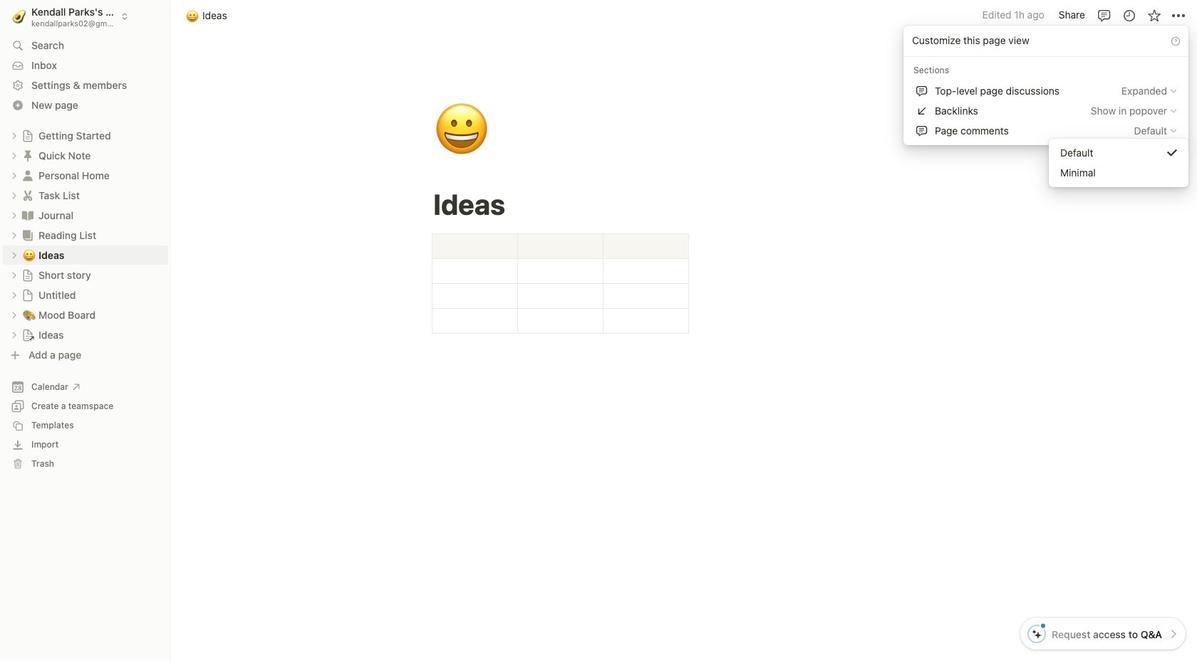 Task type: describe. For each thing, give the bounding box(es) containing it.
😀 image
[[434, 94, 490, 167]]

updates image
[[1122, 8, 1136, 22]]

🥑 image
[[12, 7, 26, 25]]

comments image
[[1097, 8, 1111, 22]]

favorite image
[[1147, 8, 1161, 22]]



Task type: locate. For each thing, give the bounding box(es) containing it.
😀 image
[[186, 7, 199, 24]]



Task type: vqa. For each thing, say whether or not it's contained in the screenshot.
Comments ICON
yes



